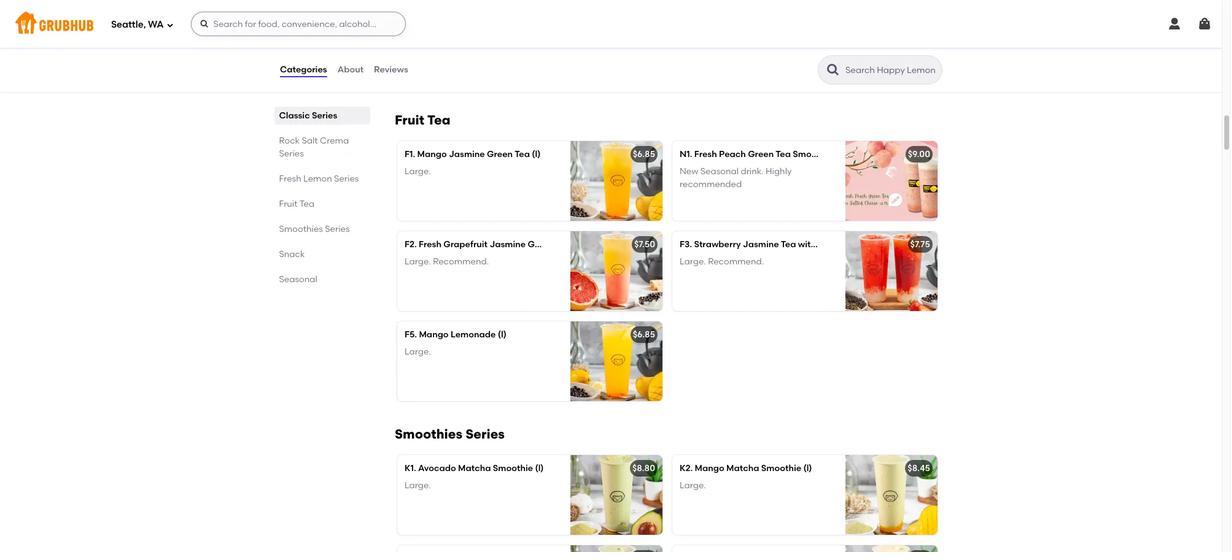 Task type: vqa. For each thing, say whether or not it's contained in the screenshot.
heat.
no



Task type: locate. For each thing, give the bounding box(es) containing it.
2 vertical spatial fresh
[[419, 240, 442, 250]]

k1. avocado matcha smoothie (l) image
[[571, 456, 663, 536]]

1 vertical spatial fresh
[[279, 174, 302, 184]]

crema inside rock salt crema series
[[320, 136, 349, 146]]

1 large. recommend. from the left
[[405, 257, 489, 267]]

0 horizontal spatial fruit
[[279, 199, 298, 209]]

1 horizontal spatial smoothies
[[395, 427, 463, 442]]

fresh
[[694, 149, 717, 160], [279, 174, 302, 184], [419, 240, 442, 250]]

0 horizontal spatial fruit tea
[[279, 199, 315, 209]]

0 horizontal spatial fresh
[[279, 174, 302, 184]]

recommend. for jasmine
[[708, 257, 764, 267]]

about
[[338, 64, 364, 75]]

1 recommend. from the left
[[433, 257, 489, 267]]

large. recommend. down strawberry on the right top of the page
[[680, 257, 764, 267]]

smoothies up avocado
[[395, 427, 463, 442]]

1 horizontal spatial fruit tea
[[395, 112, 451, 128]]

fresh left lemon
[[279, 174, 302, 184]]

k2.
[[680, 464, 693, 474]]

mango
[[417, 149, 447, 160], [419, 330, 449, 340], [695, 464, 725, 474]]

mango right k2.
[[695, 464, 725, 474]]

fruit tea up f1.
[[395, 112, 451, 128]]

large. non-caffeinated.
[[405, 32, 505, 43]]

salted
[[849, 149, 876, 160]]

0 horizontal spatial seasonal
[[279, 275, 318, 285]]

f1. mango jasmine green tea (l)
[[405, 149, 541, 160]]

k2. mango matcha smoothie (l)
[[680, 464, 812, 474]]

series down rock
[[279, 149, 304, 159]]

smoothies series up avocado
[[395, 427, 505, 442]]

jasmine right strawberry on the right top of the page
[[743, 240, 779, 250]]

seasonal up recommended
[[701, 167, 739, 177]]

smoothies series
[[279, 224, 350, 235], [395, 427, 505, 442]]

1 horizontal spatial crema
[[878, 149, 908, 160]]

1 matcha from the left
[[458, 464, 491, 474]]

seasonal
[[701, 167, 739, 177], [279, 275, 318, 285]]

$8.80
[[633, 464, 655, 474]]

series up salt
[[312, 111, 338, 121]]

recommend.
[[433, 257, 489, 267], [708, 257, 764, 267]]

large. down the f2.
[[405, 257, 431, 267]]

lychee
[[818, 240, 848, 250]]

1 horizontal spatial seasonal
[[701, 167, 739, 177]]

series
[[312, 111, 338, 121], [279, 149, 304, 159], [334, 174, 359, 184], [325, 224, 350, 235], [466, 427, 505, 442]]

2 matcha from the left
[[727, 464, 759, 474]]

fresh lemon series
[[279, 174, 359, 184]]

tea
[[427, 112, 451, 128], [515, 149, 530, 160], [776, 149, 791, 160], [300, 199, 315, 209], [556, 240, 571, 250], [781, 240, 796, 250]]

seattle,
[[111, 19, 146, 30]]

crema right salt
[[320, 136, 349, 146]]

0 horizontal spatial matcha
[[458, 464, 491, 474]]

0 vertical spatial mango
[[417, 149, 447, 160]]

jasmine right f1.
[[449, 149, 485, 160]]

1 $6.85 from the top
[[633, 149, 655, 160]]

fruit tea inside tab
[[279, 199, 315, 209]]

mango right f1.
[[417, 149, 447, 160]]

0 vertical spatial smoothies
[[279, 224, 323, 235]]

avocado
[[418, 464, 456, 474]]

grapefruit
[[444, 240, 488, 250]]

1 horizontal spatial large. recommend.
[[680, 257, 764, 267]]

lemonade
[[477, 15, 523, 25], [451, 330, 496, 340]]

$6.85
[[633, 149, 655, 160], [633, 330, 655, 340]]

0 vertical spatial seasonal
[[701, 167, 739, 177]]

2 horizontal spatial jasmine
[[743, 240, 779, 250]]

mango right f5.
[[419, 330, 449, 340]]

c6. pineapple lemon with lychee jelly (l) image
[[846, 7, 938, 87]]

f2. fresh grapefruit jasmine green tea (l) image
[[571, 232, 663, 311]]

0 vertical spatial fresh
[[694, 149, 717, 160]]

1 vertical spatial fruit
[[279, 199, 298, 209]]

1 vertical spatial $6.85
[[633, 330, 655, 340]]

fruit
[[395, 112, 424, 128], [279, 199, 298, 209]]

jasmine for large. recommend.
[[743, 240, 779, 250]]

f5. mango lemonade (l) image
[[571, 322, 663, 402]]

jasmine
[[449, 149, 485, 160], [490, 240, 526, 250], [743, 240, 779, 250]]

0 horizontal spatial jasmine
[[449, 149, 485, 160]]

f1. mango jasmine green tea (l) image
[[571, 141, 663, 221]]

svg image
[[1167, 17, 1182, 31], [1198, 17, 1212, 31], [166, 21, 174, 29]]

svg image
[[199, 19, 209, 29]]

series right lemon
[[334, 174, 359, 184]]

1 vertical spatial mango
[[419, 330, 449, 340]]

0 vertical spatial fruit tea
[[395, 112, 451, 128]]

0 vertical spatial lemonade
[[477, 15, 523, 25]]

smoothies series down fruit tea tab
[[279, 224, 350, 235]]

seasonal down snack
[[279, 275, 318, 285]]

classic series
[[279, 111, 338, 121]]

smoothie for k1. avocado matcha smoothie (l)
[[493, 464, 533, 474]]

jelly
[[850, 240, 870, 250]]

1 vertical spatial lemonade
[[451, 330, 496, 340]]

2 large. recommend. from the left
[[680, 257, 764, 267]]

recommend. down "grapefruit"
[[433, 257, 489, 267]]

crema
[[320, 136, 349, 146], [878, 149, 908, 160]]

0 vertical spatial smoothies series
[[279, 224, 350, 235]]

smoothies series inside smoothies series tab
[[279, 224, 350, 235]]

1 vertical spatial fruit tea
[[279, 199, 315, 209]]

large. recommend. down "grapefruit"
[[405, 257, 489, 267]]

n1. fresh peach green tea smoothie w/ salted crema image
[[846, 141, 938, 221]]

fruit inside fruit tea tab
[[279, 199, 298, 209]]

large.
[[405, 32, 431, 43], [405, 167, 431, 177], [405, 257, 431, 267], [680, 257, 706, 267], [405, 347, 431, 358], [405, 481, 431, 492], [680, 481, 706, 492]]

0 horizontal spatial smoothies
[[279, 224, 323, 235]]

0 horizontal spatial smoothies series
[[279, 224, 350, 235]]

rock salt crema series
[[279, 136, 349, 159]]

k2. mango matcha smoothie (l) image
[[846, 456, 938, 536]]

$9.00
[[908, 149, 930, 160]]

0 vertical spatial fruit
[[395, 112, 424, 128]]

crema left $9.00
[[878, 149, 908, 160]]

wintermelon
[[421, 15, 475, 25]]

2 recommend. from the left
[[708, 257, 764, 267]]

0 horizontal spatial large. recommend.
[[405, 257, 489, 267]]

matcha
[[458, 464, 491, 474], [727, 464, 759, 474]]

fresh lemon series tab
[[279, 173, 365, 185]]

large. down f5.
[[405, 347, 431, 358]]

2 horizontal spatial fresh
[[694, 149, 717, 160]]

mango for f1.
[[417, 149, 447, 160]]

recommend. for grapefruit
[[433, 257, 489, 267]]

1 vertical spatial crema
[[878, 149, 908, 160]]

jasmine right "grapefruit"
[[490, 240, 526, 250]]

large. recommend.
[[405, 257, 489, 267], [680, 257, 764, 267]]

recommend. down strawberry on the right top of the page
[[708, 257, 764, 267]]

green
[[487, 149, 513, 160], [748, 149, 774, 160], [528, 240, 554, 250]]

green for jasmine
[[487, 149, 513, 160]]

0 horizontal spatial svg image
[[166, 21, 174, 29]]

0 horizontal spatial recommend.
[[433, 257, 489, 267]]

1 vertical spatial seasonal
[[279, 275, 318, 285]]

1 horizontal spatial recommend.
[[708, 257, 764, 267]]

smoothie
[[793, 149, 833, 160], [493, 464, 533, 474], [761, 464, 802, 474]]

series inside rock salt crema series
[[279, 149, 304, 159]]

0 horizontal spatial green
[[487, 149, 513, 160]]

matcha right avocado
[[458, 464, 491, 474]]

new
[[680, 167, 699, 177]]

(l)
[[532, 149, 541, 160], [573, 240, 581, 250], [872, 240, 880, 250], [498, 330, 507, 340], [535, 464, 544, 474], [804, 464, 812, 474]]

0 vertical spatial crema
[[320, 136, 349, 146]]

mango for k2.
[[695, 464, 725, 474]]

snack
[[279, 249, 305, 260]]

$6.85 for f5. mango lemonade (l)
[[633, 330, 655, 340]]

tea inside tab
[[300, 199, 315, 209]]

$7.75
[[910, 240, 930, 250]]

fresh right n1.
[[694, 149, 717, 160]]

matcha right k2.
[[727, 464, 759, 474]]

smoothies
[[279, 224, 323, 235], [395, 427, 463, 442]]

1 horizontal spatial matcha
[[727, 464, 759, 474]]

k4. mango smoothie (l) image
[[846, 546, 938, 553]]

c5.
[[405, 15, 419, 25]]

mango for f5.
[[419, 330, 449, 340]]

n1. fresh peach green tea smoothie w/ salted crema
[[680, 149, 908, 160]]

search icon image
[[826, 63, 841, 77]]

1 horizontal spatial fresh
[[419, 240, 442, 250]]

2 horizontal spatial green
[[748, 149, 774, 160]]

salt
[[302, 136, 318, 146]]

fresh right the f2.
[[419, 240, 442, 250]]

fruit up f1.
[[395, 112, 424, 128]]

fruit tea down lemon
[[279, 199, 315, 209]]

0 vertical spatial $6.85
[[633, 149, 655, 160]]

smoothies up snack
[[279, 224, 323, 235]]

non-
[[433, 32, 454, 43]]

2 $6.85 from the top
[[633, 330, 655, 340]]

1 vertical spatial smoothies series
[[395, 427, 505, 442]]

fruit tea
[[395, 112, 451, 128], [279, 199, 315, 209]]

0 horizontal spatial crema
[[320, 136, 349, 146]]

green for peach
[[748, 149, 774, 160]]

2 vertical spatial mango
[[695, 464, 725, 474]]

fruit down the fresh lemon series
[[279, 199, 298, 209]]

seasonal inside seasonal tab
[[279, 275, 318, 285]]

about button
[[337, 48, 364, 92]]



Task type: describe. For each thing, give the bounding box(es) containing it.
reviews button
[[373, 48, 409, 92]]

large. down c5.
[[405, 32, 431, 43]]

categories
[[280, 64, 327, 75]]

f5.
[[405, 330, 417, 340]]

large. down k2.
[[680, 481, 706, 492]]

$6.85 for f1. mango jasmine green tea (l)
[[633, 149, 655, 160]]

fresh inside fresh lemon series tab
[[279, 174, 302, 184]]

seasonal tab
[[279, 273, 365, 286]]

new seasonal drink. highly recommended
[[680, 167, 792, 190]]

caffeinated.
[[454, 32, 505, 43]]

lemonade for wintermelon
[[477, 15, 523, 25]]

highly
[[766, 167, 792, 177]]

$8.45
[[908, 464, 930, 474]]

k1.
[[405, 464, 416, 474]]

lemonade for mango
[[451, 330, 496, 340]]

categories button
[[279, 48, 328, 92]]

jasmine for large.
[[449, 149, 485, 160]]

f3. strawberry jasmine tea with lychee jelly (l) image
[[846, 232, 938, 311]]

peach
[[719, 149, 746, 160]]

$7.50
[[634, 240, 655, 250]]

f3.
[[680, 240, 692, 250]]

reviews
[[374, 64, 408, 75]]

classic series tab
[[279, 109, 365, 122]]

strawberry
[[694, 240, 741, 250]]

fruit tea tab
[[279, 198, 365, 211]]

f3. strawberry jasmine tea with lychee jelly (l)
[[680, 240, 880, 250]]

smoothies series tab
[[279, 223, 365, 236]]

f1.
[[405, 149, 415, 160]]

k1. avocado matcha smoothie (l)
[[405, 464, 544, 474]]

series up k1. avocado matcha smoothie (l)
[[466, 427, 505, 442]]

n1.
[[680, 149, 692, 160]]

recommended
[[680, 179, 742, 190]]

1 horizontal spatial jasmine
[[490, 240, 526, 250]]

large. down f1.
[[405, 167, 431, 177]]

1 vertical spatial smoothies
[[395, 427, 463, 442]]

(l)
[[525, 15, 536, 25]]

w/
[[835, 149, 847, 160]]

matcha for mango
[[727, 464, 759, 474]]

1 horizontal spatial green
[[528, 240, 554, 250]]

seasonal inside new seasonal drink. highly recommended
[[701, 167, 739, 177]]

c5. wintermelon lemonade (l) image
[[571, 7, 663, 87]]

large. down f3.
[[680, 257, 706, 267]]

large. recommend. for fresh
[[405, 257, 489, 267]]

matcha for avocado
[[458, 464, 491, 474]]

2 horizontal spatial svg image
[[1198, 17, 1212, 31]]

lemon
[[304, 174, 332, 184]]

main navigation navigation
[[0, 0, 1222, 48]]

f5. mango lemonade (l)
[[405, 330, 507, 340]]

seattle, wa
[[111, 19, 164, 30]]

snack tab
[[279, 248, 365, 261]]

fresh for f2.
[[419, 240, 442, 250]]

with
[[798, 240, 816, 250]]

rock salt crema series tab
[[279, 134, 365, 160]]

1 horizontal spatial smoothies series
[[395, 427, 505, 442]]

1 horizontal spatial fruit
[[395, 112, 424, 128]]

smoothie for k2. mango matcha smoothie (l)
[[761, 464, 802, 474]]

1 horizontal spatial svg image
[[1167, 17, 1182, 31]]

smoothies inside tab
[[279, 224, 323, 235]]

f2.
[[405, 240, 417, 250]]

large. down k1.
[[405, 481, 431, 492]]

wa
[[148, 19, 164, 30]]

f2. fresh grapefruit jasmine green tea (l)
[[405, 240, 581, 250]]

Search for food, convenience, alcohol... search field
[[191, 12, 406, 36]]

fresh for n1.
[[694, 149, 717, 160]]

c5. wintermelon lemonade (l)
[[405, 15, 536, 25]]

k3. avocado smoothie (l) image
[[571, 546, 663, 553]]

drink.
[[741, 167, 764, 177]]

large. recommend. for strawberry
[[680, 257, 764, 267]]

Search Happy Lemon search field
[[844, 64, 938, 76]]

classic
[[279, 111, 310, 121]]

rock
[[279, 136, 300, 146]]

series down fruit tea tab
[[325, 224, 350, 235]]



